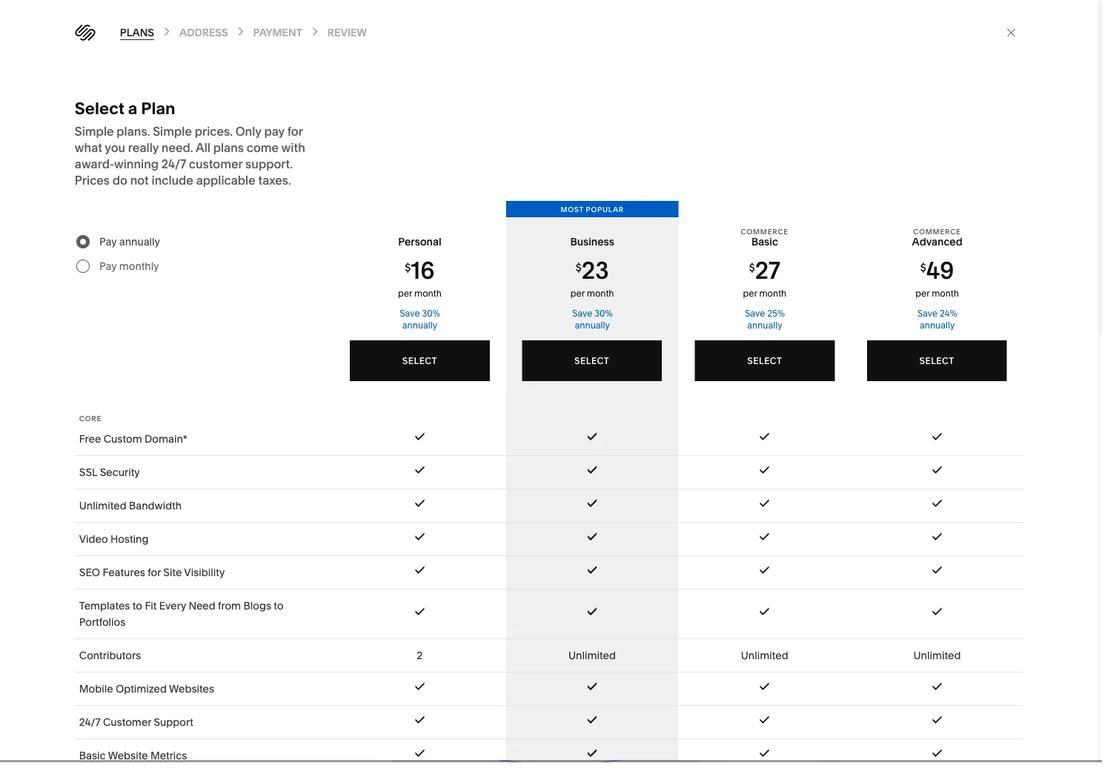 Task type: locate. For each thing, give the bounding box(es) containing it.
$ 23 per month
[[568, 256, 612, 299]]

navigation
[[55, 123, 116, 138], [94, 166, 135, 176]]

1 vertical spatial add
[[906, 318, 927, 330]]

for right pay
[[285, 124, 300, 138]]

0 vertical spatial with
[[279, 140, 303, 155]]

1 horizontal spatial 24/7
[[159, 156, 184, 171]]

with inside add a section sections are containers that you can fill in with content.
[[993, 252, 1013, 264]]

0 vertical spatial pay
[[97, 235, 114, 248]]

add up the sections
[[906, 219, 927, 232]]

1 pay from the top
[[97, 235, 114, 248]]

1 vertical spatial you
[[927, 252, 945, 264]]

$ down "commerce basic"
[[747, 261, 753, 274]]

add a section sections are containers that you can fill in with content.
[[906, 219, 1021, 281]]

close icon image
[[1003, 27, 1015, 39]]

4 select button from the left
[[865, 340, 1005, 381]]

1 vertical spatial in
[[24, 277, 32, 288]]

chevron large right light icon image right plans
[[158, 25, 170, 37]]

a up advanced
[[930, 219, 936, 232]]

1 vertical spatial pay
[[97, 260, 114, 273]]

0 vertical spatial you
[[102, 140, 123, 155]]

are down section
[[951, 235, 967, 248]]

1 horizontal spatial simple
[[150, 124, 189, 138]]

0 vertical spatial or
[[24, 265, 33, 276]]

$ inside $ 49 per month
[[918, 261, 924, 274]]

commerce up that
[[911, 227, 959, 236]]

applicable
[[194, 173, 253, 187]]

add for add a section sections are containers that you can fill in with content.
[[906, 219, 927, 232]]

pay monthly
[[97, 260, 156, 273]]

you down advanced
[[927, 252, 945, 264]]

1 vertical spatial are
[[81, 253, 94, 264]]

pay up "search"
[[97, 260, 114, 273]]

mobile optimized websites
[[77, 683, 212, 695]]

0 horizontal spatial a
[[126, 98, 135, 118]]

pay up "public" at the top of the page
[[97, 235, 114, 248]]

plans
[[117, 26, 152, 39]]

need
[[186, 600, 213, 612]]

you down plans.
[[102, 140, 123, 155]]

0 horizontal spatial save 30% annually
[[397, 308, 438, 331]]

commerce for 27
[[739, 227, 786, 236]]

in right fill at right top
[[982, 252, 991, 264]]

save inside save 25% annually
[[742, 308, 763, 319]]

for left site
[[145, 566, 158, 579]]

simple up what
[[72, 124, 111, 138]]

annually for 49
[[918, 320, 953, 331]]

you
[[102, 140, 123, 155], [927, 252, 945, 264]]

month inside $ 16 per month
[[412, 288, 439, 299]]

you inside add a section sections are containers that you can fill in with content.
[[927, 252, 945, 264]]

basic up 27
[[749, 235, 776, 248]]

or down 'media'
[[1018, 433, 1028, 445]]

0 vertical spatial main
[[24, 123, 52, 138]]

0 vertical spatial from
[[906, 350, 929, 363]]

0 horizontal spatial are
[[81, 253, 94, 264]]

to inside link to your social media profiles, like facebook or twitter.
[[929, 416, 938, 429]]

1 horizontal spatial main
[[73, 166, 92, 176]]

your
[[941, 416, 962, 429]]

$ inside '$ 23 per month'
[[573, 261, 579, 274]]

2 commerce from the left
[[911, 227, 959, 236]]

are up the protected,
[[81, 253, 94, 264]]

sections
[[906, 235, 949, 248]]

that
[[906, 252, 925, 264]]

1 chevron large right light icon image from the left
[[158, 25, 170, 37]]

0 vertical spatial basic
[[749, 235, 776, 248]]

public
[[96, 253, 123, 264]]

0 horizontal spatial website
[[24, 459, 65, 472]]

1 vertical spatial main
[[73, 166, 92, 176]]

content.
[[906, 268, 946, 281]]

from down collect
[[906, 350, 929, 363]]

2 chevron large right light icon image from the left
[[232, 25, 244, 37]]

1 horizontal spatial chevron large right light icon image
[[232, 25, 244, 37]]

plans
[[211, 140, 241, 155]]

per down '23'
[[568, 288, 582, 299]]

annually for 23
[[572, 320, 607, 331]]

select button for 23
[[520, 340, 660, 381]]

month inside $ 27 per month
[[757, 288, 784, 299]]

16
[[408, 256, 432, 285]]

24/7 up include
[[159, 156, 184, 171]]

per for 27
[[741, 288, 755, 299]]

custom
[[101, 433, 140, 445]]

2 pay from the top
[[97, 260, 114, 273]]

1 horizontal spatial can
[[948, 252, 966, 264]]

or
[[24, 265, 33, 276], [1018, 433, 1028, 445]]

add inside add an intake form collect important info from potential customers.
[[906, 318, 927, 330]]

features
[[100, 566, 143, 579]]

1 vertical spatial with
[[993, 252, 1013, 264]]

0 horizontal spatial in
[[24, 277, 32, 288]]

1 per from the left
[[396, 288, 410, 299]]

for inside select a plan simple plans. simple prices. only pay for what you really need. all plans come with award-winning 24/7 customer support. prices do not include applicable taxes.
[[285, 124, 300, 138]]

1 horizontal spatial you
[[927, 252, 945, 264]]

or down the these
[[24, 265, 33, 276]]

squarespace logo image
[[72, 24, 93, 41]]

0 vertical spatial a
[[126, 98, 135, 118]]

support
[[151, 716, 191, 729]]

0 horizontal spatial 24/7
[[77, 716, 98, 729]]

save left 24%
[[915, 308, 935, 319]]

the
[[34, 277, 48, 288]]

$ inside $ 16 per month
[[402, 261, 408, 274]]

can down don't
[[165, 277, 181, 288]]

a up plans.
[[126, 98, 135, 118]]

$ 16 per month
[[396, 256, 439, 299]]

1 horizontal spatial basic
[[749, 235, 776, 248]]

chevron large right light icon image for address
[[158, 25, 170, 37]]

2 save from the left
[[570, 308, 590, 319]]

4 $ from the left
[[918, 261, 924, 274]]

ready to go live?
[[866, 716, 962, 730]]

1 horizontal spatial with
[[993, 252, 1013, 264]]

month up 24%
[[930, 288, 957, 299]]

0 vertical spatial for
[[285, 124, 300, 138]]

per inside $ 27 per month
[[741, 288, 755, 299]]

add for add an intake form collect important info from potential customers.
[[906, 318, 927, 330]]

per down "content."
[[913, 288, 927, 299]]

facebook
[[967, 433, 1016, 445]]

save for 27
[[742, 308, 763, 319]]

1 vertical spatial basic
[[77, 749, 103, 762]]

prices.
[[192, 124, 230, 138]]

media
[[996, 416, 1027, 429]]

go
[[918, 716, 933, 730]]

2 save 30% annually from the left
[[570, 308, 610, 331]]

collect
[[906, 334, 941, 347]]

most
[[558, 205, 581, 214]]

pages
[[52, 253, 79, 264]]

save left 25%
[[742, 308, 763, 319]]

per down 27
[[741, 288, 755, 299]]

0 horizontal spatial for
[[145, 566, 158, 579]]

main
[[24, 123, 52, 138], [73, 166, 92, 176]]

seo features for site visibility
[[77, 566, 222, 579]]

0 horizontal spatial simple
[[72, 124, 111, 138]]

link to your social media profiles, like facebook or twitter.
[[906, 416, 1028, 462]]

annually inside save 25% annually
[[745, 320, 780, 331]]

0 vertical spatial can
[[948, 252, 966, 264]]

0 horizontal spatial from
[[215, 600, 239, 612]]

basic inside "commerce basic"
[[749, 235, 776, 248]]

4 save from the left
[[915, 308, 935, 319]]

save 25% annually
[[742, 308, 783, 331]]

4 month from the left
[[930, 288, 957, 299]]

2 $ from the left
[[573, 261, 579, 274]]

basic down "customer"
[[77, 749, 103, 762]]

are
[[951, 235, 967, 248], [81, 253, 94, 264]]

with down pay
[[279, 140, 303, 155]]

chevron large right light icon image left review
[[307, 25, 318, 37]]

core
[[77, 414, 99, 423]]

system pages button
[[24, 416, 218, 449]]

2 add from the top
[[906, 318, 927, 330]]

month inside $ 49 per month
[[930, 288, 957, 299]]

1 vertical spatial from
[[215, 600, 239, 612]]

49
[[924, 256, 952, 285]]

1 vertical spatial website
[[105, 749, 145, 762]]

to left fit
[[130, 600, 140, 612]]

main navigation is empty
[[73, 166, 170, 176]]

0 horizontal spatial commerce
[[739, 227, 786, 236]]

1 horizontal spatial in
[[982, 252, 991, 264]]

per inside $ 16 per month
[[396, 288, 410, 299]]

$ down the sections
[[918, 261, 924, 274]]

pay
[[97, 235, 114, 248], [97, 260, 114, 273]]

with
[[279, 140, 303, 155], [993, 252, 1013, 264]]

save 30% annually down $ 16 per month
[[397, 308, 438, 331]]

commerce
[[739, 227, 786, 236], [911, 227, 959, 236]]

2 select button from the left
[[520, 340, 660, 381]]

$ inside $ 27 per month
[[747, 261, 753, 274]]

monthly
[[116, 260, 156, 273]]

a inside select a plan simple plans. simple prices. only pay for what you really need. all plans come with award-winning 24/7 customer support. prices do not include applicable taxes.
[[126, 98, 135, 118]]

3 $ from the left
[[747, 261, 753, 274]]

3 save from the left
[[742, 308, 763, 319]]

security
[[97, 466, 137, 479]]

2 month from the left
[[584, 288, 612, 299]]

websites
[[166, 683, 212, 695]]

0 vertical spatial navigation
[[55, 123, 116, 138]]

1 horizontal spatial a
[[930, 219, 936, 232]]

month inside '$ 23 per month'
[[584, 288, 612, 299]]

0 horizontal spatial you
[[102, 140, 123, 155]]

main navigation
[[24, 123, 116, 138]]

0 horizontal spatial with
[[279, 140, 303, 155]]

simple up need.
[[150, 124, 189, 138]]

1 horizontal spatial 30%
[[592, 308, 610, 319]]

0 horizontal spatial can
[[165, 277, 181, 288]]

chevron large right light icon image right address
[[232, 25, 244, 37]]

navigation for main navigation is empty
[[94, 166, 135, 176]]

3 chevron large right light icon image from the left
[[307, 25, 318, 37]]

to for link
[[929, 416, 938, 429]]

can inside these pages are public unless they're disabled or password-protected, but they don't appear in the navigation. search engines can also discover them.
[[165, 277, 181, 288]]

0 horizontal spatial or
[[24, 265, 33, 276]]

select for 23
[[572, 355, 607, 366]]

commerce advanced
[[910, 227, 960, 248]]

1 vertical spatial or
[[1018, 433, 1028, 445]]

1 add from the top
[[906, 219, 927, 232]]

1 commerce from the left
[[739, 227, 786, 236]]

for
[[285, 124, 300, 138], [145, 566, 158, 579]]

to left go
[[904, 716, 916, 730]]

30% down $ 16 per month
[[420, 308, 438, 319]]

navigation for main navigation
[[55, 123, 116, 138]]

1 horizontal spatial save 30% annually
[[570, 308, 610, 331]]

commerce for 49
[[911, 227, 959, 236]]

3 month from the left
[[757, 288, 784, 299]]

are inside add a section sections are containers that you can fill in with content.
[[951, 235, 967, 248]]

annually for 27
[[745, 320, 780, 331]]

not linked
[[24, 221, 85, 235]]

a inside add a section sections are containers that you can fill in with content.
[[930, 219, 936, 232]]

can left fill at right top
[[948, 252, 966, 264]]

1 vertical spatial navigation
[[94, 166, 135, 176]]

1 vertical spatial can
[[165, 277, 181, 288]]

$ down business
[[573, 261, 579, 274]]

to for ready
[[904, 716, 916, 730]]

month down '23'
[[584, 288, 612, 299]]

month up 25%
[[757, 288, 784, 299]]

3 per from the left
[[741, 288, 755, 299]]

not
[[24, 221, 45, 235]]

them.
[[63, 289, 87, 300]]

profiles,
[[906, 433, 945, 445]]

to right link
[[929, 416, 938, 429]]

24/7 down 'mobile'
[[77, 716, 98, 729]]

select a plan simple plans. simple prices. only pay for what you really need. all plans come with award-winning 24/7 customer support. prices do not include applicable taxes.
[[72, 98, 303, 187]]

annually down '$ 23 per month' on the right top of the page
[[572, 320, 607, 331]]

0 vertical spatial 24/7
[[159, 156, 184, 171]]

website down system
[[24, 459, 65, 472]]

taxes.
[[256, 173, 289, 187]]

1 vertical spatial a
[[930, 219, 936, 232]]

a
[[126, 98, 135, 118], [930, 219, 936, 232]]

in left the the
[[24, 277, 32, 288]]

1 horizontal spatial commerce
[[911, 227, 959, 236]]

1 month from the left
[[412, 288, 439, 299]]

from
[[906, 350, 929, 363], [215, 600, 239, 612]]

add up collect
[[906, 318, 927, 330]]

1 horizontal spatial or
[[1018, 433, 1028, 445]]

1 horizontal spatial are
[[951, 235, 967, 248]]

intake
[[944, 318, 975, 330]]

per down 16
[[396, 288, 410, 299]]

annually down 24%
[[918, 320, 953, 331]]

save inside save 24% annually
[[915, 308, 935, 319]]

basic
[[749, 235, 776, 248], [77, 749, 103, 762]]

info
[[994, 334, 1012, 347]]

chevron large right light icon image for payment
[[232, 25, 244, 37]]

save for 23
[[570, 308, 590, 319]]

save down '$ 23 per month' on the right top of the page
[[570, 308, 590, 319]]

2 horizontal spatial chevron large right light icon image
[[307, 25, 318, 37]]

like
[[948, 433, 964, 445]]

select button for 27
[[693, 340, 832, 381]]

unlimited bandwidth
[[77, 499, 179, 512]]

0 vertical spatial add
[[906, 219, 927, 232]]

0 horizontal spatial main
[[24, 123, 52, 138]]

0 vertical spatial in
[[982, 252, 991, 264]]

they
[[142, 265, 160, 276]]

0 horizontal spatial 30%
[[420, 308, 438, 319]]

templates
[[77, 600, 128, 612]]

personal
[[396, 235, 439, 248]]

chevron large right light icon image
[[158, 25, 170, 37], [232, 25, 244, 37], [307, 25, 318, 37]]

$ down personal
[[402, 261, 408, 274]]

a for plan
[[126, 98, 135, 118]]

1 horizontal spatial from
[[906, 350, 929, 363]]

from right need
[[215, 600, 239, 612]]

social
[[965, 416, 994, 429]]

month for 23
[[584, 288, 612, 299]]

with down containers
[[993, 252, 1013, 264]]

are inside these pages are public unless they're disabled or password-protected, but they don't appear in the navigation. search engines can also discover them.
[[81, 253, 94, 264]]

month down 16
[[412, 288, 439, 299]]

add inside add a section sections are containers that you can fill in with content.
[[906, 219, 927, 232]]

with inside select a plan simple plans. simple prices. only pay for what you really need. all plans come with award-winning 24/7 customer support. prices do not include applicable taxes.
[[279, 140, 303, 155]]

1 vertical spatial 24/7
[[77, 716, 98, 729]]

these pages are public unless they're disabled or password-protected, but they don't appear in the navigation. search engines can also discover them.
[[24, 253, 222, 300]]

4 per from the left
[[913, 288, 927, 299]]

per inside $ 49 per month
[[913, 288, 927, 299]]

0 horizontal spatial chevron large right light icon image
[[158, 25, 170, 37]]

seo
[[77, 566, 98, 579]]

don't
[[162, 265, 184, 276]]

0 vertical spatial are
[[951, 235, 967, 248]]

award-
[[72, 156, 112, 171]]

1 $ from the left
[[402, 261, 408, 274]]

annually up "unless"
[[116, 235, 157, 248]]

2 per from the left
[[568, 288, 582, 299]]

24%
[[938, 308, 955, 319]]

is
[[137, 166, 143, 176]]

save down $ 16 per month
[[397, 308, 417, 319]]

0 vertical spatial website
[[24, 459, 65, 472]]

commerce up 27
[[739, 227, 786, 236]]

website down "customer"
[[105, 749, 145, 762]]

per inside '$ 23 per month'
[[568, 288, 582, 299]]

save
[[397, 308, 417, 319], [570, 308, 590, 319], [742, 308, 763, 319], [915, 308, 935, 319]]

1 horizontal spatial for
[[285, 124, 300, 138]]

commerce inside commerce advanced
[[911, 227, 959, 236]]

annually down 25%
[[745, 320, 780, 331]]

in inside add a section sections are containers that you can fill in with content.
[[982, 252, 991, 264]]

they're
[[154, 253, 183, 264]]

30% down '$ 23 per month' on the right top of the page
[[592, 308, 610, 319]]

2 30% from the left
[[592, 308, 610, 319]]

annually inside save 24% annually
[[918, 320, 953, 331]]

3 select button from the left
[[693, 340, 832, 381]]

website tools button
[[24, 449, 218, 482]]

save 30% annually down '$ 23 per month' on the right top of the page
[[570, 308, 610, 331]]



Task type: describe. For each thing, give the bounding box(es) containing it.
fill
[[968, 252, 979, 264]]

free custom domain*
[[77, 433, 185, 445]]

customers.
[[977, 350, 1032, 363]]

1 simple from the left
[[72, 124, 111, 138]]

domain*
[[142, 433, 185, 445]]

25%
[[765, 308, 783, 319]]

come
[[244, 140, 276, 155]]

fit
[[142, 600, 154, 612]]

free
[[77, 433, 98, 445]]

$ 27 per month
[[741, 256, 784, 299]]

save for 49
[[915, 308, 935, 319]]

main for main navigation is empty
[[73, 166, 92, 176]]

empty
[[145, 166, 170, 176]]

to right blogs
[[271, 600, 281, 612]]

popular
[[584, 205, 622, 214]]

business
[[568, 235, 612, 248]]

0 horizontal spatial basic
[[77, 749, 103, 762]]

plans button
[[117, 25, 152, 40]]

system pages
[[24, 426, 94, 439]]

select for 49
[[918, 355, 953, 366]]

unless
[[125, 253, 152, 264]]

protected,
[[80, 265, 124, 276]]

templates to fit every need from blogs to portfolios
[[77, 600, 281, 629]]

24/7 inside select a plan simple plans. simple prices. only pay for what you really need. all plans come with award-winning 24/7 customer support. prices do not include applicable taxes.
[[159, 156, 184, 171]]

you inside select a plan simple plans. simple prices. only pay for what you really need. all plans come with award-winning 24/7 customer support. prices do not include applicable taxes.
[[102, 140, 123, 155]]

1 save 30% annually from the left
[[397, 308, 438, 331]]

containers
[[969, 235, 1021, 248]]

ssl security
[[77, 466, 137, 479]]

blogs
[[241, 600, 269, 612]]

do
[[110, 173, 125, 187]]

ssl
[[77, 466, 95, 479]]

$ for 49
[[918, 261, 924, 274]]

bandwidth
[[126, 499, 179, 512]]

27
[[753, 256, 778, 285]]

1 vertical spatial for
[[145, 566, 158, 579]]

linked
[[48, 221, 85, 235]]

appear
[[186, 265, 216, 276]]

every
[[157, 600, 184, 612]]

from inside add an intake form collect important info from potential customers.
[[906, 350, 929, 363]]

site
[[161, 566, 179, 579]]

customer
[[186, 156, 240, 171]]

visibility
[[182, 566, 222, 579]]

$ for 16
[[402, 261, 408, 274]]

prices
[[72, 173, 107, 187]]

$ 49 per month
[[913, 256, 957, 299]]

optimized
[[113, 683, 164, 695]]

only
[[233, 124, 259, 138]]

24/7 customer support
[[77, 716, 191, 729]]

1 select button from the left
[[347, 340, 487, 381]]

tools
[[67, 459, 92, 472]]

in inside these pages are public unless they're disabled or password-protected, but they don't appear in the navigation. search engines can also discover them.
[[24, 277, 32, 288]]

to for templates
[[130, 600, 140, 612]]

commerce basic
[[739, 227, 786, 248]]

save 24% annually
[[915, 308, 955, 331]]

pay
[[262, 124, 282, 138]]

most popular
[[558, 205, 622, 214]]

pay for pay monthly
[[97, 260, 114, 273]]

annually down $ 16 per month
[[400, 320, 435, 331]]

basic website metrics
[[77, 749, 185, 762]]

month for 16
[[412, 288, 439, 299]]

address
[[177, 26, 226, 39]]

what
[[72, 140, 100, 155]]

select inside select a plan simple plans. simple prices. only pay for what you really need. all plans come with award-winning 24/7 customer support. prices do not include applicable taxes.
[[72, 98, 122, 118]]

pay annually
[[97, 235, 157, 248]]

1 horizontal spatial website
[[105, 749, 145, 762]]

but
[[126, 265, 140, 276]]

search
[[98, 277, 127, 288]]

live?
[[936, 716, 962, 730]]

chevron large right light icon image for review
[[307, 25, 318, 37]]

can inside add a section sections are containers that you can fill in with content.
[[948, 252, 966, 264]]

metrics
[[148, 749, 185, 762]]

address button
[[177, 25, 226, 40]]

review button
[[325, 25, 365, 40]]

add a new page to the "main navigation" group image
[[182, 122, 198, 139]]

advanced
[[910, 235, 960, 248]]

select button for 49
[[865, 340, 1005, 381]]

$ for 23
[[573, 261, 579, 274]]

pages
[[63, 426, 94, 439]]

portfolios
[[77, 616, 123, 629]]

exit button
[[57, 7, 94, 34]]

these
[[24, 253, 50, 264]]

important
[[944, 334, 992, 347]]

1 30% from the left
[[420, 308, 438, 319]]

23
[[579, 256, 607, 285]]

2
[[414, 649, 420, 662]]

an
[[930, 318, 942, 330]]

per for 23
[[568, 288, 582, 299]]

or inside link to your social media profiles, like facebook or twitter.
[[1018, 433, 1028, 445]]

website tools
[[24, 459, 92, 472]]

month for 27
[[757, 288, 784, 299]]

review
[[325, 26, 365, 39]]

also
[[183, 277, 200, 288]]

pay for pay annually
[[97, 235, 114, 248]]

need.
[[159, 140, 191, 155]]

website inside button
[[24, 459, 65, 472]]

discover
[[24, 289, 60, 300]]

potential
[[932, 350, 975, 363]]

not
[[128, 173, 146, 187]]

system
[[24, 426, 61, 439]]

1 save from the left
[[397, 308, 417, 319]]

a for section
[[930, 219, 936, 232]]

or inside these pages are public unless they're disabled or password-protected, but they don't appear in the navigation. search engines can also discover them.
[[24, 265, 33, 276]]

include
[[149, 173, 191, 187]]

select for 27
[[745, 355, 780, 366]]

2 simple from the left
[[150, 124, 189, 138]]

per for 49
[[913, 288, 927, 299]]

main for main navigation
[[24, 123, 52, 138]]

month for 49
[[930, 288, 957, 299]]

twitter.
[[906, 449, 941, 462]]

video hosting
[[77, 533, 146, 545]]

$ for 27
[[747, 261, 753, 274]]

per for 16
[[396, 288, 410, 299]]

from inside templates to fit every need from blogs to portfolios
[[215, 600, 239, 612]]



Task type: vqa. For each thing, say whether or not it's contained in the screenshot.
and
no



